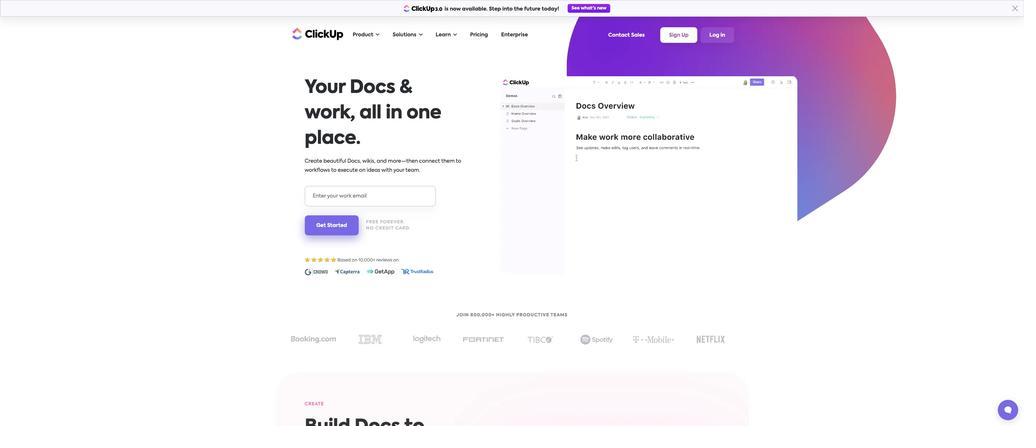 Task type: describe. For each thing, give the bounding box(es) containing it.
tibco logo image
[[528, 336, 554, 344]]

and
[[377, 159, 387, 164]]

contact
[[609, 33, 630, 38]]

star image
[[311, 258, 317, 263]]

create
[[305, 159, 322, 164]]

learn
[[436, 32, 451, 37]]

ibm logo image
[[359, 336, 382, 345]]

enterprise link
[[498, 28, 532, 43]]

new
[[597, 6, 607, 11]]

future
[[524, 7, 541, 12]]

3 star image from the left
[[324, 258, 330, 263]]

now
[[450, 7, 461, 12]]

trustradius logo image
[[401, 269, 433, 275]]

800,000+
[[471, 314, 495, 318]]

&
[[400, 79, 412, 97]]

clickup 3.0 image
[[404, 5, 443, 12]]

into
[[503, 7, 513, 12]]

the
[[514, 7, 523, 12]]

log in
[[710, 33, 726, 38]]

get started button
[[305, 216, 359, 236]]

create beautiful docs, wikis, and more—then connect them to workflows to execute on ideas with your team.
[[305, 159, 461, 173]]

team.
[[406, 168, 420, 173]]

enterprise
[[501, 32, 528, 37]]

no
[[366, 227, 374, 231]]

Enter your work email email field
[[305, 186, 436, 207]]

them
[[441, 159, 455, 164]]

is
[[445, 7, 449, 12]]

based
[[338, 259, 351, 263]]

free forever. no credit card.
[[366, 220, 411, 231]]

card.
[[395, 227, 411, 231]]

0 vertical spatial to
[[456, 159, 461, 164]]

close button image
[[1013, 5, 1018, 11]]

join
[[457, 314, 469, 318]]

join 800,000+ highly productive teams
[[457, 314, 568, 318]]

see what's new link
[[568, 4, 610, 13]]

docs,
[[348, 159, 361, 164]]

your docs & work, all in one place.
[[305, 79, 442, 148]]

spotify logo image
[[581, 335, 614, 345]]

on inside create beautiful docs, wikis, and more—then connect them to workflows to execute on ideas with your team.
[[359, 168, 366, 173]]

t-mobile logo image
[[632, 335, 676, 346]]

fortinet logo image
[[463, 338, 505, 343]]

forever.
[[380, 220, 405, 225]]

logitech logo image
[[413, 336, 441, 344]]

booking-dot-com logo image
[[291, 336, 336, 344]]

your
[[305, 79, 346, 97]]

with
[[382, 168, 392, 173]]

up
[[682, 33, 689, 38]]

10,000+
[[359, 259, 375, 263]]

clickup image
[[290, 27, 343, 41]]



Task type: locate. For each thing, give the bounding box(es) containing it.
get started
[[316, 223, 347, 229]]

sign up
[[669, 33, 689, 38]]

sign up button
[[661, 27, 698, 43]]

sales
[[631, 33, 645, 38]]

based on 10,000+ reviews on
[[338, 259, 399, 263]]

contact sales
[[609, 33, 645, 38]]

sign
[[669, 33, 681, 38]]

teams
[[551, 314, 568, 318]]

on
[[359, 168, 366, 173], [352, 259, 358, 263], [393, 259, 399, 263]]

step
[[489, 7, 501, 12]]

to right the them
[[456, 159, 461, 164]]

wikis,
[[363, 159, 376, 164]]

0 horizontal spatial in
[[386, 104, 402, 123]]

1 horizontal spatial to
[[456, 159, 461, 164]]

what's
[[581, 6, 596, 11]]

ideas
[[367, 168, 380, 173]]

reviews
[[376, 259, 392, 263]]

1 horizontal spatial in
[[721, 33, 726, 38]]

1 vertical spatial to
[[331, 168, 337, 173]]

see
[[572, 6, 580, 11]]

connect
[[419, 159, 440, 164]]

g2crowd logo image
[[305, 269, 328, 276]]

1 vertical spatial in
[[386, 104, 402, 123]]

log
[[710, 33, 720, 38]]

get
[[316, 223, 326, 229]]

place.
[[305, 130, 361, 148]]

1 star image from the left
[[305, 258, 310, 263]]

productive
[[517, 314, 550, 318]]

in right log
[[721, 33, 726, 38]]

work,
[[305, 104, 355, 123]]

beautiful
[[324, 159, 346, 164]]

learn button
[[432, 28, 461, 43]]

create
[[305, 403, 324, 407]]

all
[[360, 104, 382, 123]]

in right all in the left of the page
[[386, 104, 402, 123]]

to
[[456, 159, 461, 164], [331, 168, 337, 173]]

free
[[366, 220, 379, 225]]

highly
[[496, 314, 515, 318]]

to down the beautiful
[[331, 168, 337, 173]]

netflix logo image
[[697, 336, 725, 344]]

product button
[[349, 28, 383, 43]]

star image
[[305, 258, 310, 263], [318, 258, 323, 263], [324, 258, 330, 263], [331, 258, 336, 263]]

available.
[[462, 7, 488, 12]]

log in link
[[701, 27, 734, 43]]

4 star image from the left
[[331, 258, 336, 263]]

product
[[353, 32, 373, 37]]

today!
[[542, 7, 559, 12]]

workflows
[[305, 168, 330, 173]]

solutions
[[393, 32, 417, 37]]

2 horizontal spatial on
[[393, 259, 399, 263]]

pricing link
[[467, 28, 492, 43]]

2 star image from the left
[[318, 258, 323, 263]]

credit
[[375, 227, 394, 231]]

in inside log in link
[[721, 33, 726, 38]]

capterra logo image
[[334, 269, 360, 275]]

one
[[407, 104, 442, 123]]

your
[[394, 168, 404, 173]]

0 horizontal spatial on
[[352, 259, 358, 263]]

on right based in the left bottom of the page
[[352, 259, 358, 263]]

in inside the your docs & work, all in one place.
[[386, 104, 402, 123]]

1 horizontal spatial on
[[359, 168, 366, 173]]

more—then
[[388, 159, 418, 164]]

0 horizontal spatial to
[[331, 168, 337, 173]]

in
[[721, 33, 726, 38], [386, 104, 402, 123]]

pricing
[[470, 32, 488, 37]]

0 vertical spatial in
[[721, 33, 726, 38]]

see what's new
[[572, 6, 607, 11]]

docs
[[350, 79, 395, 97]]

contact sales button
[[605, 29, 649, 41]]

on left ideas
[[359, 168, 366, 173]]

is now available. step into the future today!
[[445, 7, 559, 12]]

on right reviews
[[393, 259, 399, 263]]

started
[[327, 223, 347, 229]]

solutions button
[[389, 28, 426, 43]]

execute
[[338, 168, 358, 173]]

getapp logo image
[[366, 269, 394, 275]]



Task type: vqa. For each thing, say whether or not it's contained in the screenshot.
Spotify Logo
yes



